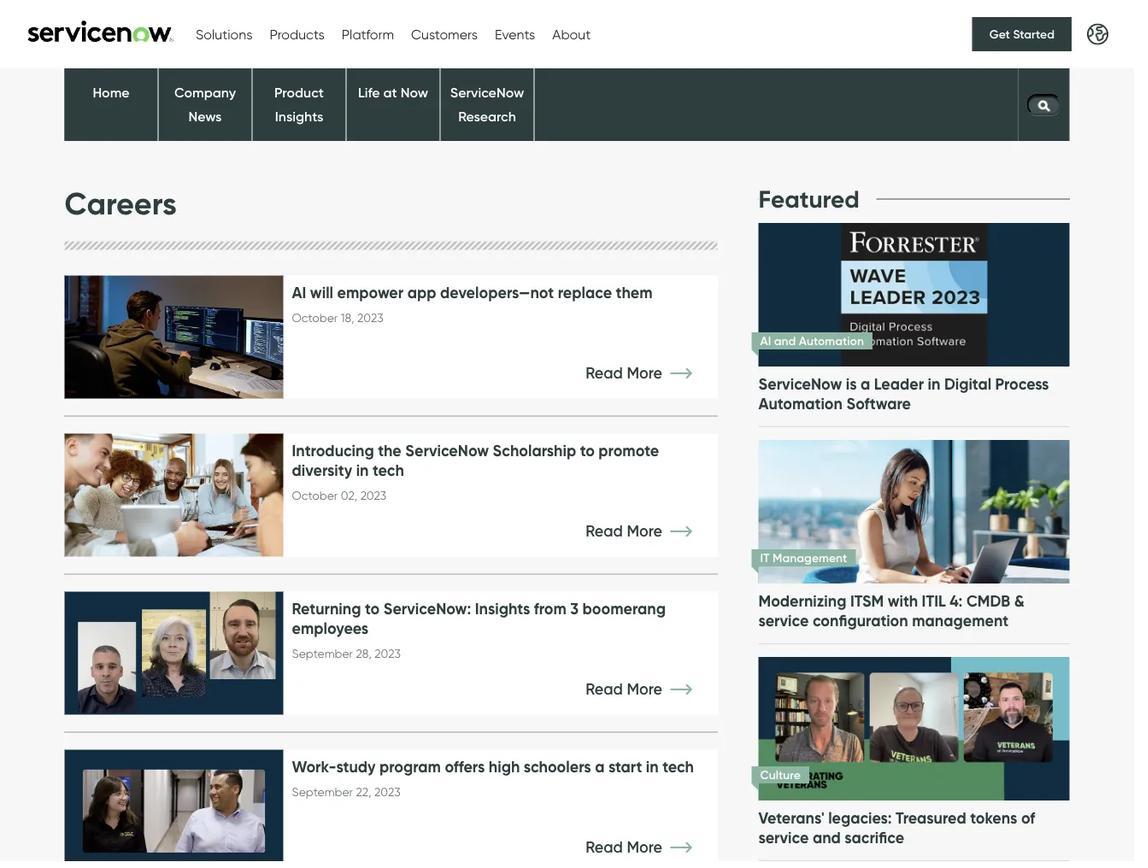 Task type: locate. For each thing, give the bounding box(es) containing it.
more down start
[[627, 838, 663, 857]]

3 read more link from the top
[[586, 680, 718, 699]]

1 vertical spatial a
[[595, 758, 605, 777]]

read more up start
[[586, 680, 667, 699]]

more up boomerang
[[627, 522, 663, 541]]

more for work-study program offers high schoolers a start in tech
[[627, 838, 663, 857]]

2 read more from the top
[[586, 522, 667, 541]]

product insights link
[[275, 84, 324, 125]]

1 horizontal spatial to
[[580, 442, 595, 461]]

read more up the promote
[[586, 364, 667, 383]]

schoolers
[[524, 758, 591, 777]]

read for promote
[[586, 522, 623, 541]]

read up the promote
[[586, 364, 623, 383]]

1 horizontal spatial and
[[813, 829, 841, 848]]

2 october from the top
[[292, 488, 338, 503]]

0 horizontal spatial a
[[595, 758, 605, 777]]

4 more from the top
[[627, 838, 663, 857]]

1 read from the top
[[586, 364, 623, 383]]

september inside 'returning to servicenow: insights from 3 boomerang employees september 28, 2023'
[[292, 647, 353, 661]]

1 more from the top
[[627, 364, 663, 383]]

0 vertical spatial ai
[[292, 284, 306, 303]]

to inside 'returning to servicenow: insights from 3 boomerang employees september 28, 2023'
[[365, 600, 380, 619]]

read more link for ai will empower app developers—not replace them
[[586, 364, 718, 383]]

management
[[773, 551, 848, 566]]

solutions button
[[196, 26, 253, 43]]

1 horizontal spatial ai
[[761, 334, 771, 349]]

ai will empower app developers—not replace them october 18, 2023
[[292, 284, 653, 325]]

2 more from the top
[[627, 522, 663, 541]]

itil
[[922, 592, 946, 611]]

1 read more link from the top
[[586, 364, 718, 383]]

product
[[275, 84, 324, 101]]

boomerang
[[583, 600, 666, 619]]

automation inside servicenow is a leader in digital process automation software
[[759, 394, 843, 414]]

a left start
[[595, 758, 605, 777]]

in right start
[[646, 758, 659, 777]]

to up 28,
[[365, 600, 380, 619]]

diversity
[[292, 461, 352, 481]]

more up start
[[627, 680, 663, 699]]

2 vertical spatial servicenow
[[406, 442, 489, 461]]

in inside work-study program offers high schoolers a start in tech september 22, 2023
[[646, 758, 659, 777]]

now
[[401, 84, 428, 101]]

service inside the modernizing itsm with itil 4: cmdb & service configuration management
[[759, 612, 809, 631]]

3 boomerang employees who returned to servicenow image
[[65, 592, 283, 715]]

and inside veterans' legacies: treasured tokens of service and sacrifice
[[813, 829, 841, 848]]

3 more from the top
[[627, 680, 663, 699]]

1 october from the top
[[292, 311, 338, 325]]

about
[[553, 26, 591, 43]]

1 vertical spatial servicenow
[[759, 375, 842, 394]]

september
[[292, 647, 353, 661], [292, 785, 353, 800]]

service
[[759, 612, 809, 631], [759, 829, 809, 848]]

0 vertical spatial a
[[861, 375, 871, 394]]

servicenow scholarship for diversity in tech: college students gathered around a laptop image
[[65, 434, 283, 557]]

configuration management: woman in front of high-rise window working on a laptop image
[[756, 423, 1073, 602]]

solutions
[[196, 26, 253, 43]]

0 vertical spatial service
[[759, 612, 809, 631]]

0 vertical spatial to
[[580, 442, 595, 461]]

a right "is"
[[861, 375, 871, 394]]

3 read more from the top
[[586, 680, 667, 699]]

1 read more from the top
[[586, 364, 667, 383]]

ai inside ai will empower app developers—not replace them october 18, 2023
[[292, 284, 306, 303]]

4 read more link from the top
[[586, 838, 718, 857]]

customers
[[411, 26, 478, 43]]

ai
[[292, 284, 306, 303], [761, 334, 771, 349]]

insights
[[275, 108, 323, 125], [475, 600, 530, 619]]

servicenow inside introducing the servicenow scholarship to promote diversity in tech october 02, 2023
[[406, 442, 489, 461]]

1 vertical spatial october
[[292, 488, 338, 503]]

0 horizontal spatial to
[[365, 600, 380, 619]]

servicenow inside servicenow is a leader in digital process automation software
[[759, 375, 842, 394]]

0 vertical spatial insights
[[275, 108, 323, 125]]

scholarship
[[493, 442, 576, 461]]

september down work-
[[292, 785, 353, 800]]

read up start
[[586, 680, 623, 699]]

1 vertical spatial service
[[759, 829, 809, 848]]

service down veterans'
[[759, 829, 809, 848]]

automation
[[799, 334, 864, 349], [759, 394, 843, 414]]

in
[[928, 375, 941, 394], [356, 461, 369, 481], [646, 758, 659, 777]]

0 horizontal spatial tech
[[373, 461, 404, 481]]

september down employees
[[292, 647, 353, 661]]

insights left from
[[475, 600, 530, 619]]

4 read from the top
[[586, 838, 623, 857]]

22,
[[356, 785, 372, 800]]

3 read from the top
[[586, 680, 623, 699]]

0 horizontal spatial in
[[356, 461, 369, 481]]

september inside work-study program offers high schoolers a start in tech september 22, 2023
[[292, 785, 353, 800]]

management
[[913, 612, 1009, 631]]

the
[[378, 442, 402, 461]]

2 read more link from the top
[[586, 522, 718, 541]]

to left the promote
[[580, 442, 595, 461]]

1 horizontal spatial a
[[861, 375, 871, 394]]

0 horizontal spatial ai
[[292, 284, 306, 303]]

servicenow is a leader in digital process automation software
[[759, 375, 1050, 414]]

a inside work-study program offers high schoolers a start in tech september 22, 2023
[[595, 758, 605, 777]]

software
[[847, 394, 911, 414]]

tech right start
[[663, 758, 694, 777]]

1 horizontal spatial in
[[646, 758, 659, 777]]

servicenow for research
[[450, 84, 524, 101]]

1 vertical spatial automation
[[759, 394, 843, 414]]

2023 right '02,' at the bottom of page
[[361, 488, 387, 503]]

2 service from the top
[[759, 829, 809, 848]]

and
[[774, 334, 796, 349], [813, 829, 841, 848]]

1 vertical spatial september
[[292, 785, 353, 800]]

3
[[571, 600, 579, 619]]

a inside servicenow is a leader in digital process automation software
[[861, 375, 871, 394]]

0 vertical spatial october
[[292, 311, 338, 325]]

1 service from the top
[[759, 612, 809, 631]]

in up '02,' at the bottom of page
[[356, 461, 369, 481]]

0 vertical spatial automation
[[799, 334, 864, 349]]

4 read more from the top
[[586, 838, 667, 857]]

None search field
[[1019, 90, 1070, 120]]

2023 inside work-study program offers high schoolers a start in tech september 22, 2023
[[375, 785, 401, 800]]

october inside introducing the servicenow scholarship to promote diversity in tech october 02, 2023
[[292, 488, 338, 503]]

october down "diversity"
[[292, 488, 338, 503]]

service inside veterans' legacies: treasured tokens of service and sacrifice
[[759, 829, 809, 848]]

tech down the
[[373, 461, 404, 481]]

october down will
[[292, 311, 338, 325]]

service down modernizing
[[759, 612, 809, 631]]

0 vertical spatial servicenow
[[450, 84, 524, 101]]

read
[[586, 364, 623, 383], [586, 522, 623, 541], [586, 680, 623, 699], [586, 838, 623, 857]]

more for introducing the servicenow scholarship to promote diversity in tech
[[627, 522, 663, 541]]

1 vertical spatial and
[[813, 829, 841, 848]]

product insights
[[275, 84, 324, 125]]

in left digital
[[928, 375, 941, 394]]

1 september from the top
[[292, 647, 353, 661]]

october
[[292, 311, 338, 325], [292, 488, 338, 503]]

life at now
[[358, 84, 428, 101]]

it management
[[761, 551, 848, 566]]

introducing
[[292, 442, 374, 461]]

0 vertical spatial september
[[292, 647, 353, 661]]

servicenow research
[[450, 84, 524, 125]]

app
[[408, 284, 437, 303]]

read more for work-study program offers high schoolers a start in tech
[[586, 838, 667, 857]]

research
[[458, 108, 516, 125]]

automation up "is"
[[799, 334, 864, 349]]

2023 right 28,
[[375, 647, 401, 661]]

introducing the servicenow scholarship to promote diversity in tech october 02, 2023
[[292, 442, 659, 503]]

2023 right 22, at left bottom
[[375, 785, 401, 800]]

0 vertical spatial tech
[[373, 461, 404, 481]]

more up the promote
[[627, 364, 663, 383]]

servicenow right the
[[406, 442, 489, 461]]

products
[[270, 26, 325, 43]]

read more link up the promote
[[586, 364, 718, 383]]

ai for and
[[761, 334, 771, 349]]

servicenow for is
[[759, 375, 842, 394]]

1 vertical spatial tech
[[663, 758, 694, 777]]

1 vertical spatial in
[[356, 461, 369, 481]]

read more link up start
[[586, 680, 718, 699]]

4:
[[950, 592, 963, 611]]

treasured
[[896, 809, 967, 828]]

2023 right 18,
[[357, 311, 384, 325]]

1 horizontal spatial insights
[[475, 600, 530, 619]]

more for ai will empower app developers—not replace them
[[627, 364, 663, 383]]

2023
[[357, 311, 384, 325], [361, 488, 387, 503], [375, 647, 401, 661], [375, 785, 401, 800]]

tech inside work-study program offers high schoolers a start in tech september 22, 2023
[[663, 758, 694, 777]]

1 vertical spatial ai
[[761, 334, 771, 349]]

2 horizontal spatial in
[[928, 375, 941, 394]]

configuration
[[813, 612, 909, 631]]

2 september from the top
[[292, 785, 353, 800]]

read more down start
[[586, 838, 667, 857]]

servicenow
[[450, 84, 524, 101], [759, 375, 842, 394], [406, 442, 489, 461]]

study
[[336, 758, 376, 777]]

will
[[310, 284, 333, 303]]

automation down ai and automation on the right top of page
[[759, 394, 843, 414]]

servicenow down ai and automation on the right top of page
[[759, 375, 842, 394]]

read more for ai will empower app developers—not replace them
[[586, 364, 667, 383]]

2 vertical spatial in
[[646, 758, 659, 777]]

read more link up boomerang
[[586, 522, 718, 541]]

2 read from the top
[[586, 522, 623, 541]]

0 vertical spatial in
[[928, 375, 941, 394]]

cmdb
[[967, 592, 1011, 611]]

read up boomerang
[[586, 522, 623, 541]]

to
[[580, 442, 595, 461], [365, 600, 380, 619]]

0 horizontal spatial insights
[[275, 108, 323, 125]]

0 horizontal spatial and
[[774, 334, 796, 349]]

read more link down start
[[586, 838, 718, 857]]

get started link
[[973, 17, 1072, 51]]

a
[[861, 375, 871, 394], [595, 758, 605, 777]]

celebrating veterans: three veteran employees at servicenow image
[[756, 640, 1073, 819]]

1 vertical spatial insights
[[475, 600, 530, 619]]

products button
[[270, 26, 325, 43]]

read down start
[[586, 838, 623, 857]]

from
[[534, 600, 567, 619]]

careers
[[65, 184, 177, 223]]

1 horizontal spatial tech
[[663, 758, 694, 777]]

read more up boomerang
[[586, 522, 667, 541]]

servicenow up the research
[[450, 84, 524, 101]]

employees
[[292, 620, 369, 639]]

1 vertical spatial to
[[365, 600, 380, 619]]

process
[[996, 375, 1050, 394]]

read for replace
[[586, 364, 623, 383]]

insights down product
[[275, 108, 323, 125]]

get
[[990, 27, 1011, 41]]

tech
[[373, 461, 404, 481], [663, 758, 694, 777]]



Task type: vqa. For each thing, say whether or not it's contained in the screenshot.
the AI
yes



Task type: describe. For each thing, give the bounding box(es) containing it.
read for schoolers
[[586, 838, 623, 857]]

home
[[93, 84, 130, 101]]

life
[[358, 84, 380, 101]]

servicenow research link
[[450, 84, 524, 125]]

culture
[[761, 768, 801, 783]]

tech inside introducing the servicenow scholarship to promote diversity in tech october 02, 2023
[[373, 461, 404, 481]]

october inside ai will empower app developers—not replace them october 18, 2023
[[292, 311, 338, 325]]

digital
[[945, 375, 992, 394]]

insights inside 'returning to servicenow: insights from 3 boomerang employees september 28, 2023'
[[475, 600, 530, 619]]

0 vertical spatial and
[[774, 334, 796, 349]]

empower
[[337, 284, 404, 303]]

work-study program student jasmine m. with servicenow employee albert o. image
[[65, 750, 283, 863]]

18,
[[341, 311, 354, 325]]

2023 inside ai will empower app developers—not replace them october 18, 2023
[[357, 311, 384, 325]]

&
[[1015, 592, 1025, 611]]

work-
[[292, 758, 336, 777]]

in inside introducing the servicenow scholarship to promote diversity in tech october 02, 2023
[[356, 461, 369, 481]]

company news link
[[174, 84, 236, 125]]

events button
[[495, 26, 536, 43]]

in inside servicenow is a leader in digital process automation software
[[928, 375, 941, 394]]

them
[[616, 284, 653, 303]]

28,
[[356, 647, 372, 661]]

modernizing
[[759, 592, 847, 611]]

read more for returning to servicenow: insights from 3 boomerang employees
[[586, 680, 667, 699]]

company news
[[174, 84, 236, 125]]

program
[[380, 758, 441, 777]]

get started
[[990, 27, 1055, 41]]

read for 3
[[586, 680, 623, 699]]

read more for introducing the servicenow scholarship to promote diversity in tech
[[586, 522, 667, 541]]

sacrifice
[[845, 829, 905, 848]]

2023 inside introducing the servicenow scholarship to promote diversity in tech october 02, 2023
[[361, 488, 387, 503]]

replace
[[558, 284, 612, 303]]

ai and automation
[[761, 334, 864, 349]]

started
[[1014, 27, 1055, 41]]

featured
[[759, 184, 860, 214]]

it
[[761, 551, 770, 566]]

news
[[189, 108, 222, 125]]

high
[[489, 758, 520, 777]]

more for returning to servicenow: insights from 3 boomerang employees
[[627, 680, 663, 699]]

company
[[174, 84, 236, 101]]

life at now link
[[358, 84, 428, 101]]

promote
[[599, 442, 659, 461]]

insights inside product insights
[[275, 108, 323, 125]]

with
[[888, 592, 918, 611]]

work-study program offers high schoolers a start in tech september 22, 2023
[[292, 758, 694, 800]]

tokens
[[971, 809, 1018, 828]]

app developers: man looking at code on three monitors image
[[65, 276, 283, 399]]

servicenow:
[[384, 600, 471, 619]]

ai for will
[[292, 284, 306, 303]]

read more link for work-study program offers high schoolers a start in tech
[[586, 838, 718, 857]]

events
[[495, 26, 536, 43]]

home link
[[93, 84, 130, 101]]

of
[[1022, 809, 1036, 828]]

veterans'
[[759, 809, 825, 828]]

about button
[[553, 26, 591, 43]]

leader
[[875, 375, 924, 394]]

modernizing itsm with itil 4: cmdb & service configuration management
[[759, 592, 1025, 631]]

is
[[846, 375, 857, 394]]

offers
[[445, 758, 485, 777]]

veterans' legacies: treasured tokens of service and sacrifice
[[759, 809, 1036, 848]]

read more link for returning to servicenow: insights from 3 boomerang employees
[[586, 680, 718, 699]]

legacies:
[[829, 809, 892, 828]]

Search text field
[[1027, 94, 1062, 115]]

start
[[609, 758, 642, 777]]

forrester wave leader 2023: digital process automation software image
[[756, 206, 1073, 384]]

returning
[[292, 600, 361, 619]]

customers button
[[411, 26, 478, 43]]

02,
[[341, 488, 358, 503]]

platform
[[342, 26, 394, 43]]

at
[[384, 84, 397, 101]]

itsm
[[851, 592, 884, 611]]

developers—not
[[440, 284, 554, 303]]

to inside introducing the servicenow scholarship to promote diversity in tech october 02, 2023
[[580, 442, 595, 461]]

read more link for introducing the servicenow scholarship to promote diversity in tech
[[586, 522, 718, 541]]

returning to servicenow: insights from 3 boomerang employees september 28, 2023
[[292, 600, 666, 661]]

platform button
[[342, 26, 394, 43]]

2023 inside 'returning to servicenow: insights from 3 boomerang employees september 28, 2023'
[[375, 647, 401, 661]]



